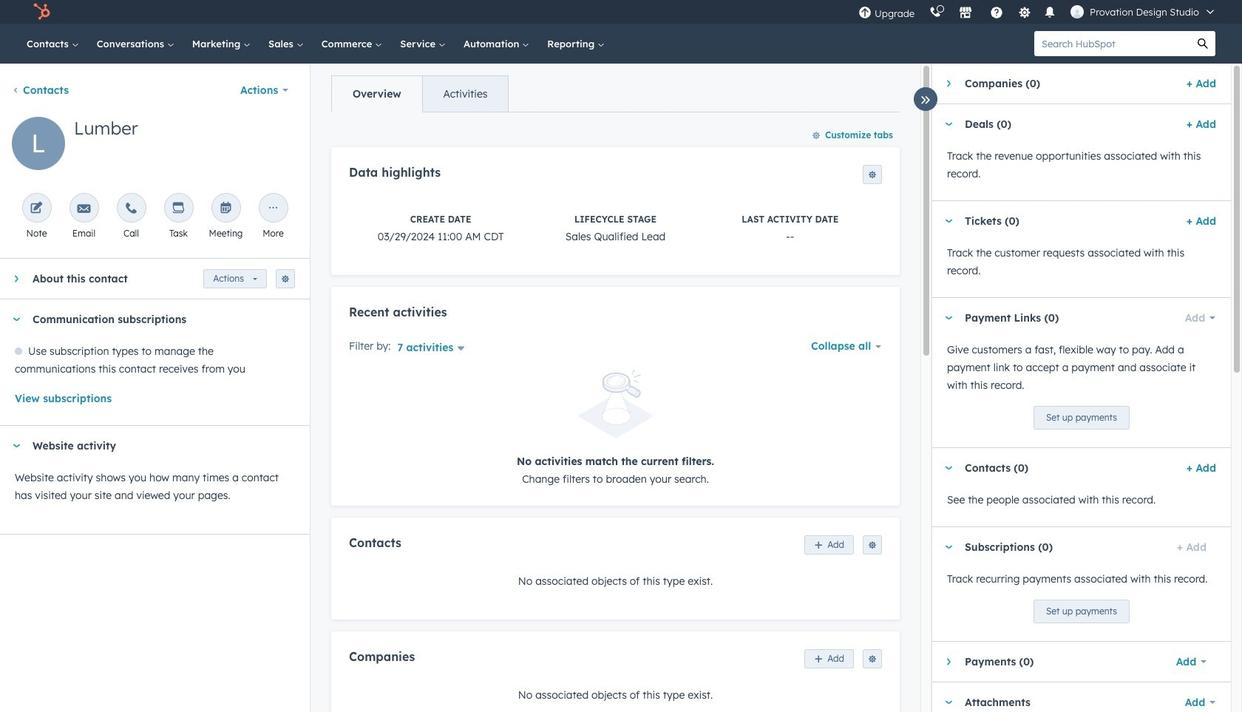 Task type: vqa. For each thing, say whether or not it's contained in the screenshot.
'SEARCH HUBSPOT' SEARCH FIELD
yes



Task type: describe. For each thing, give the bounding box(es) containing it.
meeting image
[[219, 202, 233, 216]]

email image
[[77, 202, 91, 216]]

more image
[[267, 202, 280, 216]]

task image
[[172, 202, 185, 216]]

james peterson image
[[1071, 5, 1084, 18]]



Task type: locate. For each thing, give the bounding box(es) containing it.
alert
[[349, 370, 882, 488]]

menu
[[851, 0, 1225, 24]]

navigation
[[331, 75, 509, 112]]

Search HubSpot search field
[[1035, 31, 1191, 56]]

note image
[[30, 202, 43, 216]]

call image
[[125, 202, 138, 216]]

marketplaces image
[[959, 7, 973, 20]]

caret image
[[945, 122, 953, 126], [14, 274, 18, 283], [945, 316, 953, 320], [12, 318, 21, 321], [12, 444, 21, 448], [947, 658, 951, 666]]

caret image
[[947, 79, 951, 88], [945, 219, 953, 223], [945, 466, 953, 470], [945, 545, 953, 549], [945, 701, 953, 705]]

manage card settings image
[[281, 275, 290, 284]]



